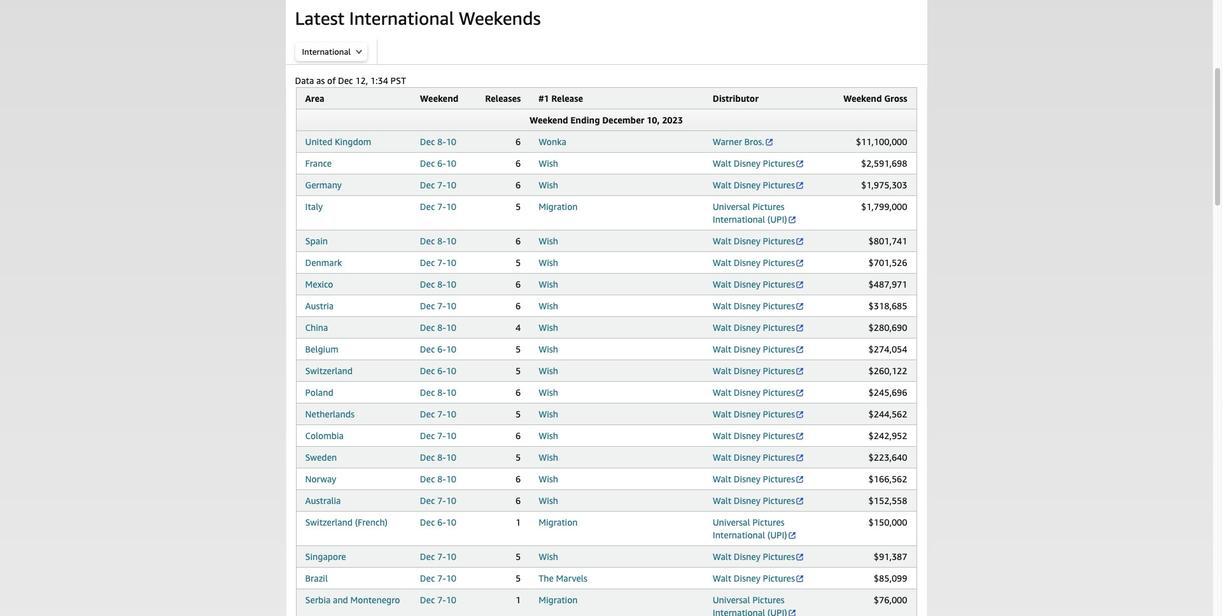 Task type: locate. For each thing, give the bounding box(es) containing it.
release
[[552, 93, 583, 104]]

walt disney pictures link for $318,685
[[713, 301, 805, 311]]

australia link
[[305, 495, 341, 506]]

2 switzerland from the top
[[305, 517, 353, 528]]

(upi)
[[768, 214, 788, 225], [768, 530, 788, 541], [768, 608, 788, 616]]

7 8- from the top
[[438, 474, 446, 485]]

dec 8-10 link for mexico
[[420, 279, 457, 290]]

1 universal pictures international (upi) link from the top
[[713, 201, 797, 225]]

dec 7-10 link for serbia and montenegro
[[420, 595, 457, 606]]

6-
[[438, 158, 446, 169], [438, 344, 446, 355], [438, 366, 446, 376], [438, 517, 446, 528]]

dec 6-10 link
[[420, 158, 457, 169], [420, 344, 457, 355], [420, 366, 457, 376], [420, 517, 457, 528]]

walt disney pictures link for $274,054
[[713, 344, 805, 355]]

dec 8-10 for norway
[[420, 474, 457, 485]]

7- for colombia
[[438, 431, 446, 441]]

china link
[[305, 322, 328, 333]]

7- for australia
[[438, 495, 446, 506]]

2 walt disney pictures from the top
[[713, 180, 795, 190]]

7- for austria
[[438, 301, 446, 311]]

8 10 from the top
[[446, 301, 457, 311]]

0 horizontal spatial weekend
[[420, 93, 459, 104]]

weekend ending december 10, 2023
[[530, 115, 683, 125]]

1 wish link from the top
[[539, 158, 559, 169]]

$260,122
[[869, 366, 908, 376]]

7- for netherlands
[[438, 409, 446, 420]]

(upi) for $76,000
[[768, 608, 788, 616]]

6 for austria
[[516, 301, 521, 311]]

5 walt from the top
[[713, 279, 732, 290]]

2 universal from the top
[[713, 517, 751, 528]]

10 walt from the top
[[713, 387, 732, 398]]

0 vertical spatial 1
[[516, 517, 521, 528]]

2 8- from the top
[[438, 236, 446, 246]]

15 wish from the top
[[539, 495, 559, 506]]

wish for sweden
[[539, 452, 559, 463]]

0 vertical spatial (upi)
[[768, 214, 788, 225]]

poland link
[[305, 387, 334, 398]]

1 vertical spatial universal pictures international (upi) link
[[713, 517, 797, 541]]

2 vertical spatial universal pictures international (upi) link
[[713, 595, 797, 616]]

9 dec 7-10 link from the top
[[420, 573, 457, 584]]

1 vertical spatial (upi)
[[768, 530, 788, 541]]

weekend gross
[[844, 93, 908, 104]]

1 7- from the top
[[438, 180, 446, 190]]

3 universal pictures international (upi) link from the top
[[713, 595, 797, 616]]

pictures for $280,690
[[763, 322, 795, 333]]

7- for germany
[[438, 180, 446, 190]]

9 dec 7-10 from the top
[[420, 573, 457, 584]]

15 10 from the top
[[446, 452, 457, 463]]

weekend
[[420, 93, 459, 104], [844, 93, 882, 104], [530, 115, 568, 125]]

$91,387
[[874, 552, 908, 562]]

13 walt disney pictures from the top
[[713, 452, 795, 463]]

pst
[[391, 75, 406, 86]]

4 dec 7-10 link from the top
[[420, 301, 457, 311]]

warner bros.
[[713, 136, 765, 147]]

2 universal pictures international (upi) from the top
[[713, 517, 788, 541]]

8- for united kingdom
[[438, 136, 446, 147]]

10 for singapore
[[446, 552, 457, 562]]

1:34
[[371, 75, 388, 86]]

wish link for switzerland
[[539, 366, 559, 376]]

international for switzerland (french)
[[713, 530, 766, 541]]

dec 8-10 link for united kingdom
[[420, 136, 457, 147]]

3 dec 8-10 link from the top
[[420, 279, 457, 290]]

pictures for $318,685
[[763, 301, 795, 311]]

dec for france
[[420, 158, 435, 169]]

9 walt from the top
[[713, 366, 732, 376]]

6 wish from the top
[[539, 301, 559, 311]]

2 wish from the top
[[539, 180, 559, 190]]

universal pictures international (upi) link for $1,799,000
[[713, 201, 797, 225]]

$244,562
[[869, 409, 908, 420]]

6 5 from the top
[[516, 452, 521, 463]]

10 for france
[[446, 158, 457, 169]]

2 dec 8-10 from the top
[[420, 236, 457, 246]]

universal pictures international (upi) link
[[713, 201, 797, 225], [713, 517, 797, 541], [713, 595, 797, 616]]

1 vertical spatial 1
[[516, 595, 521, 606]]

10 for netherlands
[[446, 409, 457, 420]]

9 10 from the top
[[446, 322, 457, 333]]

7 dec 7-10 from the top
[[420, 495, 457, 506]]

1 dec 7-10 link from the top
[[420, 180, 457, 190]]

dec for china
[[420, 322, 435, 333]]

dec 8-10 for sweden
[[420, 452, 457, 463]]

colombia
[[305, 431, 344, 441]]

dec 8-10 for poland
[[420, 387, 457, 398]]

5
[[516, 201, 521, 212], [516, 257, 521, 268], [516, 344, 521, 355], [516, 366, 521, 376], [516, 409, 521, 420], [516, 452, 521, 463], [516, 552, 521, 562], [516, 573, 521, 584]]

10 10 from the top
[[446, 344, 457, 355]]

9 walt disney pictures link from the top
[[713, 366, 805, 376]]

dec for united kingdom
[[420, 136, 435, 147]]

pictures for $85,099
[[763, 573, 795, 584]]

16 disney from the top
[[734, 552, 761, 562]]

3 walt from the top
[[713, 236, 732, 246]]

wish link for austria
[[539, 301, 559, 311]]

2 vertical spatial universal
[[713, 595, 751, 606]]

4 6 from the top
[[516, 236, 521, 246]]

switzerland
[[305, 366, 353, 376], [305, 517, 353, 528]]

singapore link
[[305, 552, 346, 562]]

2 vertical spatial migration link
[[539, 595, 578, 606]]

dec 7-10 link for netherlands
[[420, 409, 457, 420]]

1
[[516, 517, 521, 528], [516, 595, 521, 606]]

germany link
[[305, 180, 342, 190]]

international
[[349, 8, 454, 29], [302, 46, 351, 57], [713, 214, 766, 225], [713, 530, 766, 541], [713, 608, 766, 616]]

pictures for $487,971
[[763, 279, 795, 290]]

dec 8-10 for mexico
[[420, 279, 457, 290]]

netherlands link
[[305, 409, 355, 420]]

15 walt disney pictures link from the top
[[713, 495, 805, 506]]

16 walt from the top
[[713, 552, 732, 562]]

3 wish link from the top
[[539, 236, 559, 246]]

0 vertical spatial migration link
[[539, 201, 578, 212]]

wish for germany
[[539, 180, 559, 190]]

5 for singapore
[[516, 552, 521, 562]]

walt disney pictures for $701,526
[[713, 257, 795, 268]]

walt disney pictures
[[713, 158, 795, 169], [713, 180, 795, 190], [713, 236, 795, 246], [713, 257, 795, 268], [713, 279, 795, 290], [713, 301, 795, 311], [713, 322, 795, 333], [713, 344, 795, 355], [713, 366, 795, 376], [713, 387, 795, 398], [713, 409, 795, 420], [713, 431, 795, 441], [713, 452, 795, 463], [713, 474, 795, 485], [713, 495, 795, 506], [713, 552, 795, 562], [713, 573, 795, 584]]

dec for sweden
[[420, 452, 435, 463]]

3 6 from the top
[[516, 180, 521, 190]]

5 8- from the top
[[438, 387, 446, 398]]

switzerland down australia
[[305, 517, 353, 528]]

universal for $76,000
[[713, 595, 751, 606]]

walt disney pictures link
[[713, 158, 805, 169], [713, 180, 805, 190], [713, 236, 805, 246], [713, 257, 805, 268], [713, 279, 805, 290], [713, 301, 805, 311], [713, 322, 805, 333], [713, 344, 805, 355], [713, 366, 805, 376], [713, 387, 805, 398], [713, 409, 805, 420], [713, 431, 805, 441], [713, 452, 805, 463], [713, 474, 805, 485], [713, 495, 805, 506], [713, 552, 805, 562], [713, 573, 805, 584]]

dec 8-10
[[420, 136, 457, 147], [420, 236, 457, 246], [420, 279, 457, 290], [420, 322, 457, 333], [420, 387, 457, 398], [420, 452, 457, 463], [420, 474, 457, 485]]

2 dec 6-10 from the top
[[420, 344, 457, 355]]

releases
[[485, 93, 521, 104]]

dec for mexico
[[420, 279, 435, 290]]

2 vertical spatial migration
[[539, 595, 578, 606]]

warner bros. link
[[713, 136, 774, 147]]

universal for $1,799,000
[[713, 201, 751, 212]]

8 6 from the top
[[516, 431, 521, 441]]

10 disney from the top
[[734, 387, 761, 398]]

2 10 from the top
[[446, 158, 457, 169]]

2 vertical spatial universal pictures international (upi)
[[713, 595, 788, 616]]

walt for $274,054
[[713, 344, 732, 355]]

8-
[[438, 136, 446, 147], [438, 236, 446, 246], [438, 279, 446, 290], [438, 322, 446, 333], [438, 387, 446, 398], [438, 452, 446, 463], [438, 474, 446, 485]]

10 7- from the top
[[438, 595, 446, 606]]

10
[[446, 136, 457, 147], [446, 158, 457, 169], [446, 180, 457, 190], [446, 201, 457, 212], [446, 236, 457, 246], [446, 257, 457, 268], [446, 279, 457, 290], [446, 301, 457, 311], [446, 322, 457, 333], [446, 344, 457, 355], [446, 366, 457, 376], [446, 387, 457, 398], [446, 409, 457, 420], [446, 431, 457, 441], [446, 452, 457, 463], [446, 474, 457, 485], [446, 495, 457, 506], [446, 517, 457, 528], [446, 552, 457, 562], [446, 573, 457, 584], [446, 595, 457, 606]]

mexico
[[305, 279, 333, 290]]

8 walt disney pictures from the top
[[713, 344, 795, 355]]

7 walt from the top
[[713, 322, 732, 333]]

universal pictures international (upi) link for $150,000
[[713, 517, 797, 541]]

7 dec 7-10 link from the top
[[420, 495, 457, 506]]

1 migration from the top
[[539, 201, 578, 212]]

disney for $152,558
[[734, 495, 761, 506]]

0 vertical spatial universal pictures international (upi) link
[[713, 201, 797, 225]]

brazil link
[[305, 573, 328, 584]]

5 for brazil
[[516, 573, 521, 584]]

14 10 from the top
[[446, 431, 457, 441]]

2 walt from the top
[[713, 180, 732, 190]]

6 7- from the top
[[438, 431, 446, 441]]

4 walt disney pictures from the top
[[713, 257, 795, 268]]

international for serbia and montenegro
[[713, 608, 766, 616]]

3 migration from the top
[[539, 595, 578, 606]]

3 universal pictures international (upi) from the top
[[713, 595, 788, 616]]

8 disney from the top
[[734, 344, 761, 355]]

8 7- from the top
[[438, 552, 446, 562]]

2 migration link from the top
[[539, 517, 578, 528]]

4 7- from the top
[[438, 301, 446, 311]]

15 disney from the top
[[734, 495, 761, 506]]

netherlands
[[305, 409, 355, 420]]

dec 8-10 link
[[420, 136, 457, 147], [420, 236, 457, 246], [420, 279, 457, 290], [420, 322, 457, 333], [420, 387, 457, 398], [420, 452, 457, 463], [420, 474, 457, 485]]

7-
[[438, 180, 446, 190], [438, 201, 446, 212], [438, 257, 446, 268], [438, 301, 446, 311], [438, 409, 446, 420], [438, 431, 446, 441], [438, 495, 446, 506], [438, 552, 446, 562], [438, 573, 446, 584], [438, 595, 446, 606]]

5 wish from the top
[[539, 279, 559, 290]]

2 6- from the top
[[438, 344, 446, 355]]

4 8- from the top
[[438, 322, 446, 333]]

16 walt disney pictures link from the top
[[713, 552, 805, 562]]

20 10 from the top
[[446, 573, 457, 584]]

$11,100,000
[[856, 136, 908, 147]]

dec 8-10 link for poland
[[420, 387, 457, 398]]

wish for china
[[539, 322, 559, 333]]

6 6 from the top
[[516, 301, 521, 311]]

as
[[316, 75, 325, 86]]

area
[[305, 93, 325, 104]]

10 for mexico
[[446, 279, 457, 290]]

8 walt disney pictures link from the top
[[713, 344, 805, 355]]

1 dec 8-10 from the top
[[420, 136, 457, 147]]

3 6- from the top
[[438, 366, 446, 376]]

pictures
[[763, 158, 795, 169], [763, 180, 795, 190], [753, 201, 785, 212], [763, 236, 795, 246], [763, 257, 795, 268], [763, 279, 795, 290], [763, 301, 795, 311], [763, 322, 795, 333], [763, 344, 795, 355], [763, 366, 795, 376], [763, 387, 795, 398], [763, 409, 795, 420], [763, 431, 795, 441], [763, 452, 795, 463], [763, 474, 795, 485], [763, 495, 795, 506], [753, 517, 785, 528], [763, 552, 795, 562], [763, 573, 795, 584], [753, 595, 785, 606]]

1 vertical spatial universal pictures international (upi)
[[713, 517, 788, 541]]

$166,562
[[869, 474, 908, 485]]

ending
[[571, 115, 600, 125]]

migration link for switzerland (french)
[[539, 517, 578, 528]]

dec 6-10 for switzerland
[[420, 366, 457, 376]]

weekend for weekend ending december 10, 2023
[[530, 115, 568, 125]]

wish for poland
[[539, 387, 559, 398]]

7 7- from the top
[[438, 495, 446, 506]]

1 dec 8-10 link from the top
[[420, 136, 457, 147]]

dec for norway
[[420, 474, 435, 485]]

walt disney pictures for $260,122
[[713, 366, 795, 376]]

5 disney from the top
[[734, 279, 761, 290]]

10,
[[647, 115, 660, 125]]

dec for germany
[[420, 180, 435, 190]]

dec 7-10 link
[[420, 180, 457, 190], [420, 201, 457, 212], [420, 257, 457, 268], [420, 301, 457, 311], [420, 409, 457, 420], [420, 431, 457, 441], [420, 495, 457, 506], [420, 552, 457, 562], [420, 573, 457, 584], [420, 595, 457, 606]]

$318,685
[[869, 301, 908, 311]]

0 vertical spatial switzerland
[[305, 366, 353, 376]]

wish for austria
[[539, 301, 559, 311]]

12 wish from the top
[[539, 431, 559, 441]]

dec 6-10 link for switzerland
[[420, 366, 457, 376]]

walt disney pictures for $487,971
[[713, 279, 795, 290]]

10 for italy
[[446, 201, 457, 212]]

switzerland (french) link
[[305, 517, 388, 528]]

2 horizontal spatial weekend
[[844, 93, 882, 104]]

2 vertical spatial (upi)
[[768, 608, 788, 616]]

1 walt disney pictures link from the top
[[713, 158, 805, 169]]

6 dec 8-10 from the top
[[420, 452, 457, 463]]

1 vertical spatial switzerland
[[305, 517, 353, 528]]

0 vertical spatial universal
[[713, 201, 751, 212]]

12 walt disney pictures link from the top
[[713, 431, 805, 441]]

wonka link
[[539, 136, 567, 147]]

14 wish from the top
[[539, 474, 559, 485]]

10 for china
[[446, 322, 457, 333]]

#1
[[539, 93, 549, 104]]

switzerland down belgium link at the bottom
[[305, 366, 353, 376]]

walt for $91,387
[[713, 552, 732, 562]]

$242,952
[[869, 431, 908, 441]]

$76,000
[[874, 595, 908, 606]]

norway
[[305, 474, 337, 485]]

walt disney pictures link for $260,122
[[713, 366, 805, 376]]

3 dec 6-10 link from the top
[[420, 366, 457, 376]]

wish link for poland
[[539, 387, 559, 398]]

1 vertical spatial migration
[[539, 517, 578, 528]]

9 7- from the top
[[438, 573, 446, 584]]

walt disney pictures link for $280,690
[[713, 322, 805, 333]]

walt disney pictures for $1,975,303
[[713, 180, 795, 190]]

dec 8-10 link for sweden
[[420, 452, 457, 463]]

4 wish from the top
[[539, 257, 559, 268]]

6 for australia
[[516, 495, 521, 506]]

sweden link
[[305, 452, 337, 463]]

$1,799,000
[[862, 201, 908, 212]]

wish link for china
[[539, 322, 559, 333]]

dec 6-10 link for france
[[420, 158, 457, 169]]

0 vertical spatial migration
[[539, 201, 578, 212]]

3 dec 6-10 from the top
[[420, 366, 457, 376]]

4 dec 6-10 link from the top
[[420, 517, 457, 528]]

13 disney from the top
[[734, 452, 761, 463]]

2 dec 7-10 link from the top
[[420, 201, 457, 212]]

6 for poland
[[516, 387, 521, 398]]

1 vertical spatial universal
[[713, 517, 751, 528]]

7 wish link from the top
[[539, 322, 559, 333]]

dropdown image
[[356, 49, 362, 54]]

switzerland for switzerland link
[[305, 366, 353, 376]]

1 horizontal spatial weekend
[[530, 115, 568, 125]]

8- for norway
[[438, 474, 446, 485]]

8 wish from the top
[[539, 344, 559, 355]]

universal pictures international (upi) for $150,000
[[713, 517, 788, 541]]

dec for italy
[[420, 201, 435, 212]]

18 10 from the top
[[446, 517, 457, 528]]

dec for switzerland (french)
[[420, 517, 435, 528]]

6 8- from the top
[[438, 452, 446, 463]]

wish link
[[539, 158, 559, 169], [539, 180, 559, 190], [539, 236, 559, 246], [539, 257, 559, 268], [539, 279, 559, 290], [539, 301, 559, 311], [539, 322, 559, 333], [539, 344, 559, 355], [539, 366, 559, 376], [539, 387, 559, 398], [539, 409, 559, 420], [539, 431, 559, 441], [539, 452, 559, 463], [539, 474, 559, 485], [539, 495, 559, 506], [539, 552, 559, 562]]

$150,000
[[869, 517, 908, 528]]

6 dec 7-10 link from the top
[[420, 431, 457, 441]]

migration
[[539, 201, 578, 212], [539, 517, 578, 528], [539, 595, 578, 606]]

wonka
[[539, 136, 567, 147]]

8 5 from the top
[[516, 573, 521, 584]]

10 walt disney pictures link from the top
[[713, 387, 805, 398]]

3 walt disney pictures from the top
[[713, 236, 795, 246]]

dec 7-10 link for singapore
[[420, 552, 457, 562]]

dec for denmark
[[420, 257, 435, 268]]

dec for switzerland
[[420, 366, 435, 376]]

4 5 from the top
[[516, 366, 521, 376]]

6 dec 7-10 from the top
[[420, 431, 457, 441]]

warner
[[713, 136, 742, 147]]

1 wish from the top
[[539, 158, 559, 169]]

1 vertical spatial migration link
[[539, 517, 578, 528]]

wish for belgium
[[539, 344, 559, 355]]

wish link for belgium
[[539, 344, 559, 355]]

wish
[[539, 158, 559, 169], [539, 180, 559, 190], [539, 236, 559, 246], [539, 257, 559, 268], [539, 279, 559, 290], [539, 301, 559, 311], [539, 322, 559, 333], [539, 344, 559, 355], [539, 366, 559, 376], [539, 387, 559, 398], [539, 409, 559, 420], [539, 431, 559, 441], [539, 452, 559, 463], [539, 474, 559, 485], [539, 495, 559, 506], [539, 552, 559, 562]]

3 dec 7-10 from the top
[[420, 257, 457, 268]]

0 vertical spatial universal pictures international (upi)
[[713, 201, 788, 225]]

of
[[327, 75, 336, 86]]

12 walt disney pictures from the top
[[713, 431, 795, 441]]

2 dec 8-10 link from the top
[[420, 236, 457, 246]]

1 walt from the top
[[713, 158, 732, 169]]

1 6 from the top
[[516, 136, 521, 147]]

14 wish link from the top
[[539, 474, 559, 485]]

1 (upi) from the top
[[768, 214, 788, 225]]



Task type: describe. For each thing, give the bounding box(es) containing it.
disney for $318,685
[[734, 301, 761, 311]]

weekend for weekend
[[420, 93, 459, 104]]

latest
[[295, 8, 345, 29]]

december
[[603, 115, 645, 125]]

wish for mexico
[[539, 279, 559, 290]]

united kingdom
[[305, 136, 371, 147]]

serbia and montenegro link
[[305, 595, 400, 606]]

10 for united kingdom
[[446, 136, 457, 147]]

austria
[[305, 301, 334, 311]]

8- for spain
[[438, 236, 446, 246]]

the marvels link
[[539, 573, 588, 584]]

serbia and montenegro
[[305, 595, 400, 606]]

pictures for $245,696
[[763, 387, 795, 398]]

$280,690
[[869, 322, 908, 333]]

walt disney pictures for $318,685
[[713, 301, 795, 311]]

(french)
[[355, 517, 388, 528]]

mexico link
[[305, 279, 333, 290]]

poland
[[305, 387, 334, 398]]

disney for $244,562
[[734, 409, 761, 420]]

united kingdom link
[[305, 136, 371, 147]]

denmark link
[[305, 257, 342, 268]]

dec for serbia and montenegro
[[420, 595, 435, 606]]

$487,971
[[869, 279, 908, 290]]

dec 7-10 link for germany
[[420, 180, 457, 190]]

marvels
[[556, 573, 588, 584]]

norway link
[[305, 474, 337, 485]]

10 for switzerland (french)
[[446, 517, 457, 528]]

$85,099
[[874, 573, 908, 584]]

dec 7-10 link for austria
[[420, 301, 457, 311]]

10 for serbia and montenegro
[[446, 595, 457, 606]]

pictures for $801,741
[[763, 236, 795, 246]]

wish link for spain
[[539, 236, 559, 246]]

switzerland link
[[305, 366, 353, 376]]

$152,558
[[869, 495, 908, 506]]

dec 8-10 for spain
[[420, 236, 457, 246]]

walt for $318,685
[[713, 301, 732, 311]]

pictures for $2,591,698
[[763, 158, 795, 169]]

8- for china
[[438, 322, 446, 333]]

disney for $801,741
[[734, 236, 761, 246]]

germany
[[305, 180, 342, 190]]

4
[[516, 322, 521, 333]]

dec 8-10 link for spain
[[420, 236, 457, 246]]

france link
[[305, 158, 332, 169]]

the
[[539, 573, 554, 584]]

france
[[305, 158, 332, 169]]

walt disney pictures for $91,387
[[713, 552, 795, 562]]

8- for mexico
[[438, 279, 446, 290]]

weekend for weekend gross
[[844, 93, 882, 104]]

latest international weekends
[[295, 8, 541, 29]]

serbia
[[305, 595, 331, 606]]

disney for $260,122
[[734, 366, 761, 376]]

1 for dec 7-10
[[516, 595, 521, 606]]

dec for poland
[[420, 387, 435, 398]]

10 for denmark
[[446, 257, 457, 268]]

and
[[333, 595, 348, 606]]

pictures for $166,562
[[763, 474, 795, 485]]

6 for united kingdom
[[516, 136, 521, 147]]

italy
[[305, 201, 323, 212]]

$274,054
[[869, 344, 908, 355]]

wish for norway
[[539, 474, 559, 485]]

$245,696
[[869, 387, 908, 398]]

dec 7-10 link for italy
[[420, 201, 457, 212]]

wish link for sweden
[[539, 452, 559, 463]]

data
[[295, 75, 314, 86]]

10 for colombia
[[446, 431, 457, 441]]

disney for $280,690
[[734, 322, 761, 333]]

migration for italy
[[539, 201, 578, 212]]

dec 7-10 for brazil
[[420, 573, 457, 584]]

distributor
[[713, 93, 759, 104]]

sweden
[[305, 452, 337, 463]]

$1,975,303
[[862, 180, 908, 190]]

7- for brazil
[[438, 573, 446, 584]]

the marvels
[[539, 573, 588, 584]]

dec 7-10 for netherlands
[[420, 409, 457, 420]]

montenegro
[[351, 595, 400, 606]]

wish link for denmark
[[539, 257, 559, 268]]

austria link
[[305, 301, 334, 311]]

dec 6-10 link for switzerland (french)
[[420, 517, 457, 528]]

china
[[305, 322, 328, 333]]

walt disney pictures for $2,591,698
[[713, 158, 795, 169]]

kingdom
[[335, 136, 371, 147]]

walt disney pictures for $245,696
[[713, 387, 795, 398]]

$701,526
[[869, 257, 908, 268]]

brazil
[[305, 573, 328, 584]]

$223,640
[[869, 452, 908, 463]]

singapore
[[305, 552, 346, 562]]

dec 8-10 link for norway
[[420, 474, 457, 485]]

7- for denmark
[[438, 257, 446, 268]]

walt disney pictures for $223,640
[[713, 452, 795, 463]]

dec 7-10 for australia
[[420, 495, 457, 506]]

bros.
[[745, 136, 765, 147]]

#1 release
[[539, 93, 583, 104]]

australia
[[305, 495, 341, 506]]

migration for serbia and montenegro
[[539, 595, 578, 606]]

disney for $85,099
[[734, 573, 761, 584]]

$2,591,698
[[862, 158, 908, 169]]

denmark
[[305, 257, 342, 268]]

walt for $245,696
[[713, 387, 732, 398]]

switzerland (french)
[[305, 517, 388, 528]]

switzerland for switzerland (french)
[[305, 517, 353, 528]]

data as of dec 12, 1:34 pst
[[295, 75, 406, 86]]

spain
[[305, 236, 328, 246]]

walt disney pictures link for $244,562
[[713, 409, 805, 420]]

walt disney pictures for $152,558
[[713, 495, 795, 506]]

walt disney pictures link for $152,558
[[713, 495, 805, 506]]

wish for spain
[[539, 236, 559, 246]]

walt for $223,640
[[713, 452, 732, 463]]

disney for $166,562
[[734, 474, 761, 485]]

pictures for $701,526
[[763, 257, 795, 268]]

dec 8-10 for china
[[420, 322, 457, 333]]

dec 7-10 for italy
[[420, 201, 457, 212]]

dec 8-10 link for china
[[420, 322, 457, 333]]

1 for dec 6-10
[[516, 517, 521, 528]]

pictures for $223,640
[[763, 452, 795, 463]]

12,
[[356, 75, 368, 86]]

7- for italy
[[438, 201, 446, 212]]

spain link
[[305, 236, 328, 246]]

wish link for australia
[[539, 495, 559, 506]]

gross
[[885, 93, 908, 104]]

pictures for $244,562
[[763, 409, 795, 420]]

2023
[[662, 115, 683, 125]]

disney for $91,387
[[734, 552, 761, 562]]

colombia link
[[305, 431, 344, 441]]

pictures for $152,558
[[763, 495, 795, 506]]

$801,741
[[869, 236, 908, 246]]

10 for norway
[[446, 474, 457, 485]]

walt disney pictures link for $91,387
[[713, 552, 805, 562]]

belgium
[[305, 344, 339, 355]]

weekends
[[459, 8, 541, 29]]

10 for spain
[[446, 236, 457, 246]]

united
[[305, 136, 333, 147]]

walt disney pictures link for $166,562
[[713, 474, 805, 485]]

universal pictures international (upi) for $1,799,000
[[713, 201, 788, 225]]

pictures for $91,387
[[763, 552, 795, 562]]

belgium link
[[305, 344, 339, 355]]

(upi) for $150,000
[[768, 530, 788, 541]]

walt for $280,690
[[713, 322, 732, 333]]

walt disney pictures for $274,054
[[713, 344, 795, 355]]

italy link
[[305, 201, 323, 212]]

disney for $1,975,303
[[734, 180, 761, 190]]

walt disney pictures link for $242,952
[[713, 431, 805, 441]]



Task type: vqa. For each thing, say whether or not it's contained in the screenshot.


